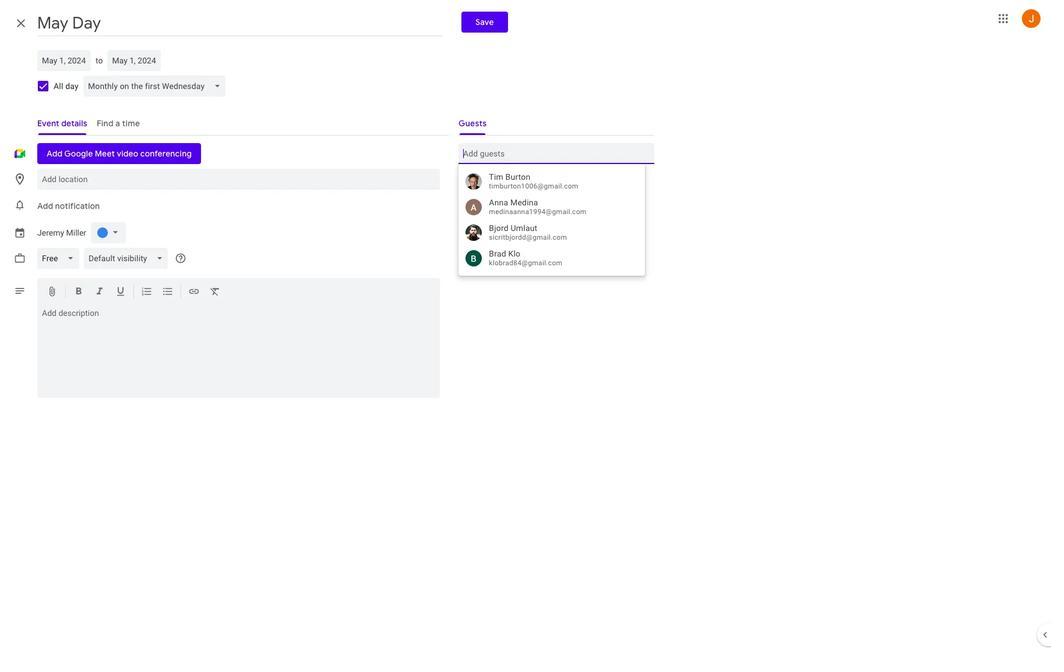 Task type: describe. For each thing, give the bounding box(es) containing it.
anna
[[489, 198, 508, 207]]

klo
[[508, 249, 520, 259]]

burton
[[505, 173, 530, 182]]

event
[[506, 202, 526, 211]]

permissions
[[482, 185, 527, 194]]

guest permissions
[[459, 185, 527, 194]]

invite others
[[479, 220, 524, 229]]

medinaanna1994@gmail.com
[[489, 208, 586, 216]]

End date text field
[[112, 54, 156, 68]]

tim
[[489, 173, 503, 182]]

see
[[479, 237, 493, 246]]

save
[[475, 17, 494, 27]]

invite
[[479, 220, 499, 229]]

guest
[[495, 237, 515, 246]]

Location text field
[[42, 169, 435, 190]]

modify
[[479, 202, 504, 211]]

italic image
[[94, 286, 105, 299]]

add notification
[[37, 201, 100, 211]]

brad klo klobrad84@gmail.com
[[489, 249, 562, 267]]

bjord umlaut sicritbjordd@gmail.com
[[489, 224, 567, 242]]

group containing guest permissions
[[449, 181, 654, 251]]

bulleted list image
[[162, 286, 174, 299]]

notification
[[55, 201, 100, 211]]

medina
[[510, 198, 538, 207]]

klobrad84@gmail.com
[[489, 259, 562, 267]]

miller
[[66, 228, 86, 238]]

Description text field
[[37, 309, 440, 396]]

see guest list
[[479, 237, 528, 246]]



Task type: locate. For each thing, give the bounding box(es) containing it.
list box
[[459, 169, 645, 271]]

insert link image
[[188, 286, 200, 299]]

Start date text field
[[42, 54, 86, 68]]

timburton1006@gmail.com
[[489, 182, 578, 190]]

underline image
[[115, 286, 126, 299]]

list box containing tim burton
[[459, 169, 645, 271]]

modify event
[[479, 202, 526, 211]]

Guests text field
[[463, 143, 650, 164]]

add
[[37, 201, 53, 211]]

tim burton timburton1006@gmail.com
[[489, 173, 578, 190]]

save button
[[461, 12, 508, 33]]

add notification button
[[33, 192, 104, 220]]

formatting options toolbar
[[37, 278, 440, 306]]

all day
[[54, 82, 79, 91]]

brad
[[489, 249, 506, 259]]

others
[[501, 220, 524, 229]]

sicritbjordd@gmail.com
[[489, 234, 567, 242]]

all
[[54, 82, 63, 91]]

umlaut
[[511, 224, 537, 233]]

guest
[[459, 185, 480, 194]]

bjord
[[489, 224, 509, 233]]

list
[[517, 237, 528, 246]]

to
[[96, 56, 103, 65]]

bold image
[[73, 286, 84, 299]]

None field
[[83, 76, 230, 97], [37, 248, 84, 269], [84, 248, 173, 269], [83, 76, 230, 97], [37, 248, 84, 269], [84, 248, 173, 269]]

numbered list image
[[141, 286, 153, 299]]

group
[[449, 181, 654, 251]]

day
[[65, 82, 79, 91]]

jeremy
[[37, 228, 64, 238]]

remove formatting image
[[209, 286, 221, 299]]

anna medina medinaanna1994@gmail.com
[[489, 198, 586, 216]]

Title text field
[[37, 10, 443, 36]]

jeremy miller
[[37, 228, 86, 238]]



Task type: vqa. For each thing, say whether or not it's contained in the screenshot.
JOHN SMITH
no



